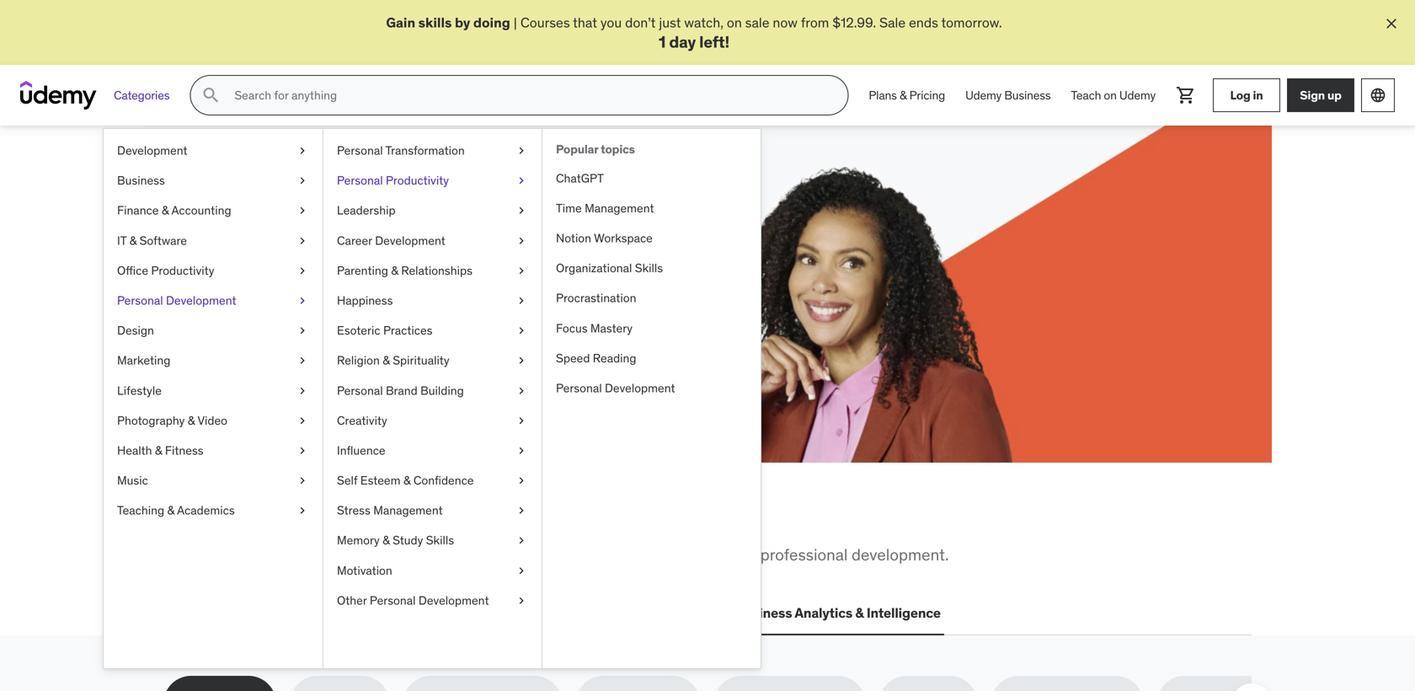 Task type: locate. For each thing, give the bounding box(es) containing it.
1 horizontal spatial personal development link
[[543, 373, 761, 403]]

shopping cart with 0 items image
[[1176, 85, 1197, 106]]

by
[[455, 14, 470, 31]]

tomorrow. down your
[[348, 293, 409, 311]]

xsmall image inside personal brand building link
[[515, 383, 528, 399]]

personal development link down reading
[[543, 373, 761, 403]]

xsmall image for it & software
[[296, 233, 309, 249]]

brand
[[386, 383, 418, 398]]

management for stress management
[[373, 503, 443, 518]]

sale up plans
[[880, 14, 906, 31]]

1 horizontal spatial courses
[[521, 14, 570, 31]]

1 vertical spatial personal development
[[556, 381, 675, 396]]

xsmall image inside leadership link
[[515, 203, 528, 219]]

udemy left shopping cart with 0 items icon
[[1120, 88, 1156, 103]]

skills left by
[[419, 14, 452, 31]]

xsmall image inside self esteem & confidence "link"
[[515, 473, 528, 489]]

0 vertical spatial you
[[601, 14, 622, 31]]

esoteric
[[337, 323, 381, 338]]

it for it certifications
[[303, 604, 314, 622]]

skills left "to"
[[334, 545, 369, 565]]

gain
[[386, 14, 416, 31]]

save)
[[288, 233, 355, 268]]

2 vertical spatial business
[[735, 604, 792, 622]]

in
[[1253, 87, 1264, 103], [359, 274, 370, 292], [455, 502, 481, 537]]

one
[[486, 502, 534, 537]]

& right religion
[[383, 353, 390, 368]]

office productivity
[[117, 263, 214, 278]]

business analytics & intelligence button
[[732, 593, 945, 634]]

at
[[224, 293, 236, 311]]

teach on udemy link
[[1061, 75, 1166, 116]]

personal right other
[[370, 593, 416, 608]]

religion & spirituality
[[337, 353, 450, 368]]

sale inside learn, practice, succeed (and save) courses for every skill in your learning journey, starting at $12.99. sale ends tomorrow.
[[286, 293, 313, 311]]

personal for personal transformation link on the top left of page
[[337, 143, 383, 158]]

xsmall image for religion & spirituality
[[515, 353, 528, 369]]

marketing
[[117, 353, 171, 368]]

xsmall image inside finance & accounting link
[[296, 203, 309, 219]]

xsmall image inside "it & software" link
[[296, 233, 309, 249]]

it & software
[[117, 233, 187, 248]]

personal development link down office productivity
[[104, 286, 323, 316]]

0 horizontal spatial business
[[117, 173, 165, 188]]

productivity for personal productivity
[[386, 173, 449, 188]]

influence
[[337, 443, 386, 458]]

xsmall image inside motivation link
[[515, 563, 528, 579]]

it inside button
[[303, 604, 314, 622]]

1 vertical spatial business
[[117, 173, 165, 188]]

2 vertical spatial skills
[[334, 545, 369, 565]]

starting
[[505, 274, 552, 292]]

2 horizontal spatial skills
[[419, 14, 452, 31]]

xsmall image for teaching & academics
[[296, 503, 309, 519]]

gain skills by doing | courses that you don't just watch, on sale now from $12.99. sale ends tomorrow. 1 day left!
[[386, 14, 1003, 52]]

xsmall image inside happiness link
[[515, 293, 528, 309]]

confidence
[[414, 473, 474, 488]]

& right esteem on the left of the page
[[404, 473, 411, 488]]

xsmall image inside 'lifestyle' link
[[296, 383, 309, 399]]

0 vertical spatial tomorrow.
[[942, 14, 1003, 31]]

business inside 'button'
[[735, 604, 792, 622]]

& for finance & accounting
[[162, 203, 169, 218]]

0 vertical spatial in
[[1253, 87, 1264, 103]]

xsmall image
[[296, 143, 309, 159], [515, 143, 528, 159], [296, 173, 309, 189], [515, 203, 528, 219], [296, 233, 309, 249], [296, 263, 309, 279], [515, 293, 528, 309], [515, 323, 528, 339], [296, 353, 309, 369], [296, 383, 309, 399], [515, 383, 528, 399], [515, 413, 528, 429], [296, 443, 309, 459], [296, 473, 309, 489], [296, 503, 309, 519]]

xsmall image inside marketing link
[[296, 353, 309, 369]]

& right analytics
[[856, 604, 864, 622]]

notion
[[556, 231, 592, 246]]

0 horizontal spatial leadership
[[337, 203, 396, 218]]

1 vertical spatial skills
[[255, 502, 328, 537]]

1 vertical spatial sale
[[286, 293, 313, 311]]

development down motivation link
[[419, 593, 489, 608]]

1 horizontal spatial tomorrow.
[[942, 14, 1003, 31]]

2 vertical spatial in
[[455, 502, 481, 537]]

career development link
[[324, 226, 542, 256]]

xsmall image for lifestyle
[[296, 383, 309, 399]]

1 vertical spatial productivity
[[151, 263, 214, 278]]

productivity down software
[[151, 263, 214, 278]]

personal up personal productivity
[[337, 143, 383, 158]]

personal inside personal productivity link
[[337, 173, 383, 188]]

finance & accounting link
[[104, 196, 323, 226]]

$12.99. inside gain skills by doing | courses that you don't just watch, on sale now from $12.99. sale ends tomorrow. 1 day left!
[[833, 14, 877, 31]]

succeed
[[436, 199, 541, 234]]

personal up design
[[117, 293, 163, 308]]

skills down stress management link
[[426, 533, 454, 548]]

you down 'self'
[[333, 502, 381, 537]]

xsmall image for career development
[[515, 233, 528, 249]]

xsmall image inside personal transformation link
[[515, 143, 528, 159]]

& right plans
[[900, 88, 907, 103]]

xsmall image for happiness
[[515, 293, 528, 309]]

it & software link
[[104, 226, 323, 256]]

relationships
[[401, 263, 473, 278]]

0 horizontal spatial $12.99.
[[239, 293, 283, 311]]

in right log
[[1253, 87, 1264, 103]]

on right teach
[[1104, 88, 1117, 103]]

teaching
[[117, 503, 164, 518]]

tomorrow.
[[942, 14, 1003, 31], [348, 293, 409, 311]]

& down "career development"
[[391, 263, 398, 278]]

personal productivity element
[[542, 129, 761, 668]]

xsmall image for design
[[296, 323, 309, 339]]

it
[[117, 233, 127, 248], [303, 604, 314, 622]]

plans & pricing link
[[859, 75, 956, 116]]

business up finance
[[117, 173, 165, 188]]

development inside personal productivity element
[[605, 381, 675, 396]]

xsmall image for memory & study skills
[[515, 533, 528, 549]]

xsmall image inside stress management link
[[515, 503, 528, 519]]

choose a language image
[[1370, 87, 1387, 104]]

0 vertical spatial skills
[[635, 261, 663, 276]]

tomorrow. inside learn, practice, succeed (and save) courses for every skill in your learning journey, starting at $12.99. sale ends tomorrow.
[[348, 293, 409, 311]]

skills up the 'workplace'
[[255, 502, 328, 537]]

ends for save)
[[316, 293, 345, 311]]

0 vertical spatial on
[[727, 14, 742, 31]]

photography & video
[[117, 413, 228, 428]]

xsmall image inside personal development link
[[296, 293, 309, 309]]

you right that
[[601, 14, 622, 31]]

sign
[[1300, 87, 1326, 103]]

0 horizontal spatial ends
[[316, 293, 345, 311]]

Search for anything text field
[[231, 81, 828, 110]]

0 vertical spatial courses
[[521, 14, 570, 31]]

personal development down reading
[[556, 381, 675, 396]]

leadership inside button
[[423, 604, 492, 622]]

xsmall image for marketing
[[296, 353, 309, 369]]

management up study
[[373, 503, 443, 518]]

xsmall image for esoteric practices
[[515, 323, 528, 339]]

productivity
[[386, 173, 449, 188], [151, 263, 214, 278]]

xsmall image inside religion & spirituality 'link'
[[515, 353, 528, 369]]

& right health
[[155, 443, 162, 458]]

xsmall image inside the career development link
[[515, 233, 528, 249]]

$12.99. down for
[[239, 293, 283, 311]]

&
[[900, 88, 907, 103], [162, 203, 169, 218], [129, 233, 137, 248], [391, 263, 398, 278], [383, 353, 390, 368], [188, 413, 195, 428], [155, 443, 162, 458], [404, 473, 411, 488], [167, 503, 175, 518], [383, 533, 390, 548], [856, 604, 864, 622]]

accounting
[[171, 203, 231, 218]]

0 vertical spatial personal development
[[117, 293, 236, 308]]

fitness
[[165, 443, 204, 458]]

& up office
[[129, 233, 137, 248]]

$12.99. right from
[[833, 14, 877, 31]]

esteem
[[360, 473, 401, 488]]

1 horizontal spatial you
[[601, 14, 622, 31]]

chatgpt link
[[543, 163, 761, 193]]

business for business
[[117, 173, 165, 188]]

lifestyle link
[[104, 376, 323, 406]]

data science button
[[509, 593, 598, 634]]

procrastination
[[556, 291, 637, 306]]

tomorrow. inside gain skills by doing | courses that you don't just watch, on sale now from $12.99. sale ends tomorrow. 1 day left!
[[942, 14, 1003, 31]]

1 horizontal spatial in
[[455, 502, 481, 537]]

1 vertical spatial skills
[[426, 533, 454, 548]]

sale inside gain skills by doing | courses that you don't just watch, on sale now from $12.99. sale ends tomorrow. 1 day left!
[[880, 14, 906, 31]]

focus mastery link
[[543, 313, 761, 343]]

in up happiness
[[359, 274, 370, 292]]

& for photography & video
[[188, 413, 195, 428]]

management
[[585, 201, 654, 216], [373, 503, 443, 518]]

1 vertical spatial you
[[333, 502, 381, 537]]

personal down speed
[[556, 381, 602, 396]]

1 horizontal spatial productivity
[[386, 173, 449, 188]]

0 vertical spatial management
[[585, 201, 654, 216]]

xsmall image inside esoteric practices link
[[515, 323, 528, 339]]

1 vertical spatial management
[[373, 503, 443, 518]]

xsmall image inside influence link
[[515, 443, 528, 459]]

0 horizontal spatial in
[[359, 274, 370, 292]]

tomorrow. up udemy business
[[942, 14, 1003, 31]]

2 udemy from the left
[[1120, 88, 1156, 103]]

ends up pricing
[[909, 14, 939, 31]]

development down speed reading link
[[605, 381, 675, 396]]

2 horizontal spatial in
[[1253, 87, 1264, 103]]

1 horizontal spatial leadership
[[423, 604, 492, 622]]

1 vertical spatial ends
[[316, 293, 345, 311]]

ends inside gain skills by doing | courses that you don't just watch, on sale now from $12.99. sale ends tomorrow. 1 day left!
[[909, 14, 939, 31]]

personal
[[337, 143, 383, 158], [337, 173, 383, 188], [117, 293, 163, 308], [556, 381, 602, 396], [337, 383, 383, 398], [370, 593, 416, 608]]

xsmall image inside the photography & video link
[[296, 413, 309, 429]]

day
[[669, 32, 696, 52]]

0 horizontal spatial management
[[373, 503, 443, 518]]

xsmall image inside memory & study skills link
[[515, 533, 528, 549]]

you inside all the skills you need in one place from critical workplace skills to technical topics, our catalog supports well-rounded professional development.
[[333, 502, 381, 537]]

1 vertical spatial tomorrow.
[[348, 293, 409, 311]]

xsmall image for development
[[296, 143, 309, 159]]

1 horizontal spatial sale
[[880, 14, 906, 31]]

personal inside personal brand building link
[[337, 383, 383, 398]]

1 vertical spatial it
[[303, 604, 314, 622]]

1 vertical spatial courses
[[224, 274, 274, 292]]

xsmall image for parenting & relationships
[[515, 263, 528, 279]]

sign up link
[[1288, 79, 1355, 112]]

self
[[337, 473, 358, 488]]

stress management link
[[324, 496, 542, 526]]

1 horizontal spatial it
[[303, 604, 314, 622]]

xsmall image for personal brand building
[[515, 383, 528, 399]]

xsmall image for stress management
[[515, 503, 528, 519]]

management up workspace
[[585, 201, 654, 216]]

memory & study skills link
[[324, 526, 542, 556]]

0 horizontal spatial sale
[[286, 293, 313, 311]]

on left sale at the top right of the page
[[727, 14, 742, 31]]

personal up practice,
[[337, 173, 383, 188]]

xsmall image inside design link
[[296, 323, 309, 339]]

it left other
[[303, 604, 314, 622]]

religion & spirituality link
[[324, 346, 542, 376]]

practices
[[383, 323, 433, 338]]

personal inside personal transformation link
[[337, 143, 383, 158]]

career
[[337, 233, 372, 248]]

udemy right pricing
[[966, 88, 1002, 103]]

0 horizontal spatial it
[[117, 233, 127, 248]]

business for business analytics & intelligence
[[735, 604, 792, 622]]

reading
[[593, 351, 637, 366]]

0 horizontal spatial personal development
[[117, 293, 236, 308]]

xsmall image
[[515, 173, 528, 189], [296, 203, 309, 219], [515, 233, 528, 249], [515, 263, 528, 279], [296, 293, 309, 309], [296, 323, 309, 339], [515, 353, 528, 369], [296, 413, 309, 429], [515, 443, 528, 459], [515, 473, 528, 489], [515, 503, 528, 519], [515, 533, 528, 549], [515, 563, 528, 579], [515, 592, 528, 609]]

0 vertical spatial productivity
[[386, 173, 449, 188]]

1 vertical spatial in
[[359, 274, 370, 292]]

courses inside learn, practice, succeed (and save) courses for every skill in your learning journey, starting at $12.99. sale ends tomorrow.
[[224, 274, 274, 292]]

self esteem & confidence link
[[324, 466, 542, 496]]

personal for personal development link to the bottom
[[556, 381, 602, 396]]

& right teaching
[[167, 503, 175, 518]]

sale for |
[[880, 14, 906, 31]]

health & fitness
[[117, 443, 204, 458]]

0 vertical spatial leadership
[[337, 203, 396, 218]]

critical
[[204, 545, 252, 565]]

in up "topics,"
[[455, 502, 481, 537]]

business left analytics
[[735, 604, 792, 622]]

on
[[727, 14, 742, 31], [1104, 88, 1117, 103]]

0 horizontal spatial udemy
[[966, 88, 1002, 103]]

0 horizontal spatial courses
[[224, 274, 274, 292]]

xsmall image for finance & accounting
[[296, 203, 309, 219]]

0 vertical spatial skills
[[419, 14, 452, 31]]

courses inside gain skills by doing | courses that you don't just watch, on sale now from $12.99. sale ends tomorrow. 1 day left!
[[521, 14, 570, 31]]

stress
[[337, 503, 371, 518]]

1 horizontal spatial skills
[[334, 545, 369, 565]]

1 horizontal spatial $12.99.
[[833, 14, 877, 31]]

xsmall image inside the office productivity link
[[296, 263, 309, 279]]

stress management
[[337, 503, 443, 518]]

0 vertical spatial $12.99.
[[833, 14, 877, 31]]

personal for personal brand building link at left bottom
[[337, 383, 383, 398]]

1 horizontal spatial management
[[585, 201, 654, 216]]

0 horizontal spatial productivity
[[151, 263, 214, 278]]

business
[[1005, 88, 1051, 103], [117, 173, 165, 188], [735, 604, 792, 622]]

& left video
[[188, 413, 195, 428]]

0 horizontal spatial on
[[727, 14, 742, 31]]

& right finance
[[162, 203, 169, 218]]

& for plans & pricing
[[900, 88, 907, 103]]

chatgpt
[[556, 171, 604, 186]]

courses for (and
[[224, 274, 274, 292]]

xsmall image inside creativity link
[[515, 413, 528, 429]]

skills down notion workspace link
[[635, 261, 663, 276]]

1 horizontal spatial ends
[[909, 14, 939, 31]]

time management link
[[543, 193, 761, 223]]

skill
[[332, 274, 356, 292]]

leadership up career
[[337, 203, 396, 218]]

0 vertical spatial ends
[[909, 14, 939, 31]]

in inside all the skills you need in one place from critical workplace skills to technical topics, our catalog supports well-rounded professional development.
[[455, 502, 481, 537]]

0 horizontal spatial tomorrow.
[[348, 293, 409, 311]]

& inside "link"
[[404, 473, 411, 488]]

sale down every
[[286, 293, 313, 311]]

personal development inside personal productivity element
[[556, 381, 675, 396]]

software
[[140, 233, 187, 248]]

1 horizontal spatial business
[[735, 604, 792, 622]]

development down categories "dropdown button"
[[117, 143, 188, 158]]

ends down skill
[[316, 293, 345, 311]]

xsmall image inside business link
[[296, 173, 309, 189]]

categories button
[[104, 75, 180, 116]]

personal down religion
[[337, 383, 383, 398]]

1 horizontal spatial udemy
[[1120, 88, 1156, 103]]

leadership down motivation link
[[423, 604, 492, 622]]

udemy image
[[20, 81, 97, 110]]

1 vertical spatial leadership
[[423, 604, 492, 622]]

xsmall image inside health & fitness link
[[296, 443, 309, 459]]

0 horizontal spatial you
[[333, 502, 381, 537]]

1 horizontal spatial personal development
[[556, 381, 675, 396]]

& for memory & study skills
[[383, 533, 390, 548]]

productivity down transformation
[[386, 173, 449, 188]]

well-
[[662, 545, 697, 565]]

personal inside personal productivity element
[[556, 381, 602, 396]]

xsmall image inside teaching & academics link
[[296, 503, 309, 519]]

personal development
[[117, 293, 236, 308], [556, 381, 675, 396]]

0 vertical spatial business
[[1005, 88, 1051, 103]]

xsmall image inside parenting & relationships link
[[515, 263, 528, 279]]

& inside 'link'
[[383, 353, 390, 368]]

management inside personal productivity element
[[585, 201, 654, 216]]

xsmall image inside music link
[[296, 473, 309, 489]]

2 horizontal spatial business
[[1005, 88, 1051, 103]]

science
[[545, 604, 595, 622]]

xsmall image inside development link
[[296, 143, 309, 159]]

personal transformation
[[337, 143, 465, 158]]

ends
[[909, 14, 939, 31], [316, 293, 345, 311]]

xsmall image inside personal productivity link
[[515, 173, 528, 189]]

0 vertical spatial sale
[[880, 14, 906, 31]]

courses right |
[[521, 14, 570, 31]]

1 vertical spatial on
[[1104, 88, 1117, 103]]

teaching & academics
[[117, 503, 235, 518]]

place
[[539, 502, 609, 537]]

transformation
[[386, 143, 465, 158]]

personal inside other personal development link
[[370, 593, 416, 608]]

lifestyle
[[117, 383, 162, 398]]

personal development down office productivity
[[117, 293, 236, 308]]

0 vertical spatial it
[[117, 233, 127, 248]]

& left study
[[383, 533, 390, 548]]

0 horizontal spatial personal development link
[[104, 286, 323, 316]]

tomorrow. for |
[[942, 14, 1003, 31]]

every
[[297, 274, 329, 292]]

business left teach
[[1005, 88, 1051, 103]]

skills
[[635, 261, 663, 276], [426, 533, 454, 548]]

it up office
[[117, 233, 127, 248]]

spirituality
[[393, 353, 450, 368]]

courses up at
[[224, 274, 274, 292]]

in inside log in link
[[1253, 87, 1264, 103]]

ends inside learn, practice, succeed (and save) courses for every skill in your learning journey, starting at $12.99. sale ends tomorrow.
[[316, 293, 345, 311]]

leadership for leadership link on the top left
[[337, 203, 396, 218]]

1 vertical spatial $12.99.
[[239, 293, 283, 311]]

xsmall image for business
[[296, 173, 309, 189]]

$12.99. for |
[[833, 14, 877, 31]]

$12.99. inside learn, practice, succeed (and save) courses for every skill in your learning journey, starting at $12.99. sale ends tomorrow.
[[239, 293, 283, 311]]

1 horizontal spatial skills
[[635, 261, 663, 276]]

productivity for office productivity
[[151, 263, 214, 278]]

personal productivity
[[337, 173, 449, 188]]

xsmall image inside other personal development link
[[515, 592, 528, 609]]



Task type: vqa. For each thing, say whether or not it's contained in the screenshot.
Get
no



Task type: describe. For each thing, give the bounding box(es) containing it.
xsmall image for leadership
[[515, 203, 528, 219]]

leadership button
[[419, 593, 496, 634]]

learn, practice, succeed (and save) courses for every skill in your learning journey, starting at $12.99. sale ends tomorrow.
[[224, 199, 552, 311]]

creativity
[[337, 413, 387, 428]]

left!
[[700, 32, 730, 52]]

don't
[[625, 14, 656, 31]]

focus mastery
[[556, 321, 633, 336]]

esoteric practices
[[337, 323, 433, 338]]

sale for save)
[[286, 293, 313, 311]]

(and
[[224, 233, 283, 268]]

& for parenting & relationships
[[391, 263, 398, 278]]

motivation link
[[324, 556, 542, 586]]

1
[[659, 32, 666, 52]]

1 udemy from the left
[[966, 88, 1002, 103]]

1 vertical spatial personal development link
[[543, 373, 761, 403]]

xsmall image for personal transformation
[[515, 143, 528, 159]]

xsmall image for personal development
[[296, 293, 309, 309]]

xsmall image for self esteem & confidence
[[515, 473, 528, 489]]

religion
[[337, 353, 380, 368]]

xsmall image for motivation
[[515, 563, 528, 579]]

other
[[337, 593, 367, 608]]

you inside gain skills by doing | courses that you don't just watch, on sale now from $12.99. sale ends tomorrow. 1 day left!
[[601, 14, 622, 31]]

personal for personal productivity link
[[337, 173, 383, 188]]

rounded
[[697, 545, 757, 565]]

$12.99. for save)
[[239, 293, 283, 311]]

personal for the top personal development link
[[117, 293, 163, 308]]

supports
[[595, 545, 658, 565]]

close image
[[1384, 15, 1401, 32]]

career development
[[337, 233, 446, 248]]

motivation
[[337, 563, 392, 578]]

finance & accounting
[[117, 203, 231, 218]]

xsmall image for office productivity
[[296, 263, 309, 279]]

parenting & relationships
[[337, 263, 473, 278]]

notion workspace link
[[543, 223, 761, 253]]

personal brand building link
[[324, 376, 542, 406]]

notion workspace
[[556, 231, 653, 246]]

& inside 'button'
[[856, 604, 864, 622]]

just
[[659, 14, 681, 31]]

xsmall image for influence
[[515, 443, 528, 459]]

1 horizontal spatial on
[[1104, 88, 1117, 103]]

xsmall image for photography & video
[[296, 413, 309, 429]]

learning
[[402, 274, 451, 292]]

& for religion & spirituality
[[383, 353, 390, 368]]

ends for |
[[909, 14, 939, 31]]

organizational
[[556, 261, 632, 276]]

plans & pricing
[[869, 88, 946, 103]]

creativity link
[[324, 406, 542, 436]]

xsmall image for creativity
[[515, 413, 528, 429]]

design
[[117, 323, 154, 338]]

personal transformation link
[[324, 136, 542, 166]]

esoteric practices link
[[324, 316, 542, 346]]

tomorrow. for save)
[[348, 293, 409, 311]]

finance
[[117, 203, 159, 218]]

teach
[[1071, 88, 1102, 103]]

& for teaching & academics
[[167, 503, 175, 518]]

analytics
[[795, 604, 853, 622]]

it certifications
[[303, 604, 402, 622]]

development down the office productivity link
[[166, 293, 236, 308]]

leadership link
[[324, 196, 542, 226]]

0 vertical spatial personal development link
[[104, 286, 323, 316]]

development link
[[104, 136, 323, 166]]

leadership for leadership button
[[423, 604, 492, 622]]

focus
[[556, 321, 588, 336]]

up
[[1328, 87, 1342, 103]]

& for health & fitness
[[155, 443, 162, 458]]

xsmall image for personal productivity
[[515, 173, 528, 189]]

submit search image
[[201, 85, 221, 106]]

our
[[511, 545, 534, 565]]

workspace
[[594, 231, 653, 246]]

personal development for the top personal development link
[[117, 293, 236, 308]]

health & fitness link
[[104, 436, 323, 466]]

business analytics & intelligence
[[735, 604, 941, 622]]

xsmall image for other personal development
[[515, 592, 528, 609]]

photography & video link
[[104, 406, 323, 436]]

practice,
[[317, 199, 431, 234]]

log in
[[1231, 87, 1264, 103]]

catalog
[[538, 545, 591, 565]]

technical
[[391, 545, 456, 565]]

xsmall image for health & fitness
[[296, 443, 309, 459]]

happiness link
[[324, 286, 542, 316]]

parenting
[[337, 263, 388, 278]]

your
[[373, 274, 399, 292]]

teach on udemy
[[1071, 88, 1156, 103]]

log in link
[[1213, 79, 1281, 112]]

skills inside gain skills by doing | courses that you don't just watch, on sale now from $12.99. sale ends tomorrow. 1 day left!
[[419, 14, 452, 31]]

on inside gain skills by doing | courses that you don't just watch, on sale now from $12.99. sale ends tomorrow. 1 day left!
[[727, 14, 742, 31]]

study
[[393, 533, 423, 548]]

office productivity link
[[104, 256, 323, 286]]

speed reading
[[556, 351, 637, 366]]

video
[[198, 413, 228, 428]]

in inside learn, practice, succeed (and save) courses for every skill in your learning journey, starting at $12.99. sale ends tomorrow.
[[359, 274, 370, 292]]

|
[[514, 14, 517, 31]]

personal development for personal development link to the bottom
[[556, 381, 675, 396]]

personal brand building
[[337, 383, 464, 398]]

organizational skills
[[556, 261, 663, 276]]

development up parenting & relationships
[[375, 233, 446, 248]]

organizational skills link
[[543, 253, 761, 283]]

all
[[163, 502, 203, 537]]

it certifications button
[[299, 593, 406, 634]]

0 horizontal spatial skills
[[255, 502, 328, 537]]

popular topics
[[556, 142, 635, 157]]

teaching & academics link
[[104, 496, 323, 526]]

0 horizontal spatial skills
[[426, 533, 454, 548]]

the
[[208, 502, 250, 537]]

that
[[573, 14, 597, 31]]

procrastination link
[[543, 283, 761, 313]]

data science
[[513, 604, 595, 622]]

courses for doing
[[521, 14, 570, 31]]

& for it & software
[[129, 233, 137, 248]]

learn,
[[224, 199, 312, 234]]

now
[[773, 14, 798, 31]]

skills inside personal productivity element
[[635, 261, 663, 276]]

topics
[[601, 142, 635, 157]]

intelligence
[[867, 604, 941, 622]]

personal productivity link
[[324, 166, 542, 196]]

music link
[[104, 466, 323, 496]]

xsmall image for music
[[296, 473, 309, 489]]

it for it & software
[[117, 233, 127, 248]]

photography
[[117, 413, 185, 428]]

plans
[[869, 88, 897, 103]]

management for time management
[[585, 201, 654, 216]]

popular
[[556, 142, 599, 157]]

mastery
[[591, 321, 633, 336]]



